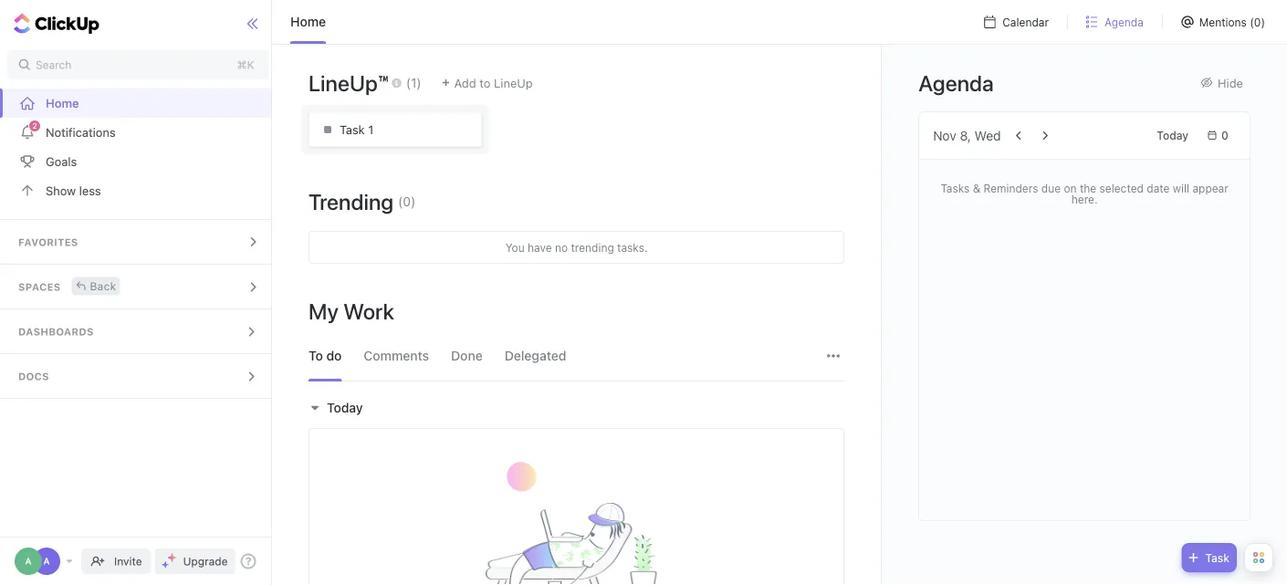 Task type: locate. For each thing, give the bounding box(es) containing it.
‎task 1 link
[[309, 112, 482, 147]]

0 vertical spatial today
[[1158, 129, 1189, 142]]

comments
[[364, 348, 429, 364]]

do
[[327, 348, 342, 364]]

1 horizontal spatial (0)
[[1251, 16, 1266, 28]]

(0)
[[1251, 16, 1266, 28], [398, 194, 416, 209]]

1
[[368, 123, 374, 137]]

a
[[25, 556, 32, 567], [43, 556, 50, 567]]

0 vertical spatial home
[[290, 14, 326, 29]]

have
[[528, 241, 552, 254]]

home
[[290, 14, 326, 29], [46, 96, 79, 110]]

lineup
[[309, 70, 378, 96], [494, 76, 533, 90]]

agenda
[[1105, 16, 1144, 28], [919, 70, 995, 95]]

today
[[1158, 129, 1189, 142], [327, 401, 363, 416]]

1 vertical spatial home
[[46, 96, 79, 110]]

1 vertical spatial today
[[327, 401, 363, 416]]

number of unseen notifications note
[[28, 120, 41, 132]]

1 horizontal spatial agenda
[[1105, 16, 1144, 28]]

mentions
[[1200, 16, 1248, 28]]

calendar
[[1003, 16, 1050, 28]]

to
[[480, 76, 491, 90]]

home link
[[0, 89, 276, 118]]

today left the 0 dropdown button in the top of the page
[[1158, 129, 1189, 142]]

lineup right to
[[494, 76, 533, 90]]

to do
[[309, 348, 342, 364]]

today button
[[309, 401, 368, 416]]

add to lineup button
[[435, 72, 540, 94]]

(0) right mentions
[[1251, 16, 1266, 28]]

0 horizontal spatial (0)
[[398, 194, 416, 209]]

0 horizontal spatial a
[[25, 556, 32, 567]]

(0) inside trending (0)
[[398, 194, 416, 209]]

nov 8, wed button
[[934, 128, 1002, 143]]

mentions (0)
[[1200, 16, 1266, 28]]

1 horizontal spatial lineup
[[494, 76, 533, 90]]

appear
[[1193, 182, 1229, 195]]

lineup up ‎task
[[309, 70, 378, 96]]

0 horizontal spatial home
[[46, 96, 79, 110]]

less
[[79, 184, 101, 198]]

1 vertical spatial agenda
[[919, 70, 995, 95]]

1 a from the left
[[25, 556, 32, 567]]

work
[[344, 299, 394, 324]]

(0) for trending
[[398, 194, 416, 209]]

today button
[[1150, 125, 1197, 147]]

wed
[[975, 128, 1002, 143]]

⌘k
[[237, 58, 254, 71]]

back
[[90, 280, 116, 293]]

1 vertical spatial (0)
[[398, 194, 416, 209]]

add to lineup
[[455, 76, 533, 90]]

(0) for mentions
[[1251, 16, 1266, 28]]

trending
[[309, 189, 394, 215]]

show less
[[46, 184, 101, 198]]

2 a from the left
[[43, 556, 50, 567]]

1 horizontal spatial a
[[43, 556, 50, 567]]

home inside sidebar navigation
[[46, 96, 79, 110]]

(0) right "trending"
[[398, 194, 416, 209]]

0 vertical spatial (0)
[[1251, 16, 1266, 28]]

to
[[309, 348, 323, 364]]

8,
[[961, 128, 972, 143]]

done
[[451, 348, 483, 364]]

no
[[555, 241, 568, 254]]

sidebar navigation
[[0, 0, 276, 586]]

show
[[46, 184, 76, 198]]

nov
[[934, 128, 957, 143]]

invite
[[114, 555, 142, 568]]

back link
[[72, 277, 120, 296]]

0 vertical spatial agenda
[[1105, 16, 1144, 28]]

the
[[1081, 182, 1097, 195]]

today down do
[[327, 401, 363, 416]]

lineup inside dropdown button
[[494, 76, 533, 90]]

goals link
[[0, 147, 276, 176]]

sparkle svg 1 image
[[168, 554, 177, 563]]

nov 8, wed
[[934, 128, 1002, 143]]

reminders
[[984, 182, 1039, 195]]

my work
[[309, 299, 394, 324]]

1 horizontal spatial today
[[1158, 129, 1189, 142]]

due
[[1042, 182, 1061, 195]]

will
[[1174, 182, 1190, 195]]



Task type: vqa. For each thing, say whether or not it's contained in the screenshot.
Comments button
yes



Task type: describe. For each thing, give the bounding box(es) containing it.
hide
[[1219, 76, 1244, 90]]

docs
[[18, 371, 49, 383]]

add
[[455, 76, 477, 90]]

my
[[309, 299, 339, 324]]

0
[[1222, 129, 1229, 142]]

favorites
[[18, 237, 78, 248]]

task
[[1206, 552, 1230, 565]]

0 horizontal spatial today
[[327, 401, 363, 416]]

‎task 1
[[340, 123, 374, 137]]

0 horizontal spatial agenda
[[919, 70, 995, 95]]

my work tab list
[[300, 332, 854, 381]]

upgrade link
[[155, 549, 235, 575]]

selected
[[1100, 182, 1144, 195]]

trending
[[571, 241, 615, 254]]

trending (0)
[[309, 189, 416, 215]]

goals
[[46, 155, 77, 169]]

you
[[506, 241, 525, 254]]

here.
[[1072, 193, 1098, 206]]

2
[[32, 122, 37, 130]]

favorites button
[[0, 220, 276, 264]]

(1)
[[406, 75, 422, 90]]

tasks & reminders due on the selected date will appear here.
[[941, 182, 1229, 206]]

comments button
[[364, 332, 429, 381]]

dashboards
[[18, 326, 94, 338]]

you have no trending tasks.
[[506, 241, 648, 254]]

to do button
[[309, 332, 342, 381]]

notifications
[[46, 126, 116, 139]]

date
[[1148, 182, 1171, 195]]

sparkle svg 2 image
[[162, 562, 169, 569]]

done button
[[451, 332, 483, 381]]

today inside button
[[1158, 129, 1189, 142]]

delegated
[[505, 348, 567, 364]]

1 horizontal spatial home
[[290, 14, 326, 29]]

tasks
[[941, 182, 970, 195]]

delegated button
[[505, 332, 567, 381]]

search
[[36, 58, 72, 71]]

0 horizontal spatial lineup
[[309, 70, 378, 96]]

&
[[973, 182, 981, 195]]

on
[[1065, 182, 1077, 195]]

0 button
[[1200, 125, 1237, 147]]

upgrade
[[183, 555, 228, 568]]

‎task
[[340, 123, 365, 137]]

tasks.
[[618, 241, 648, 254]]

spaces
[[18, 281, 61, 293]]



